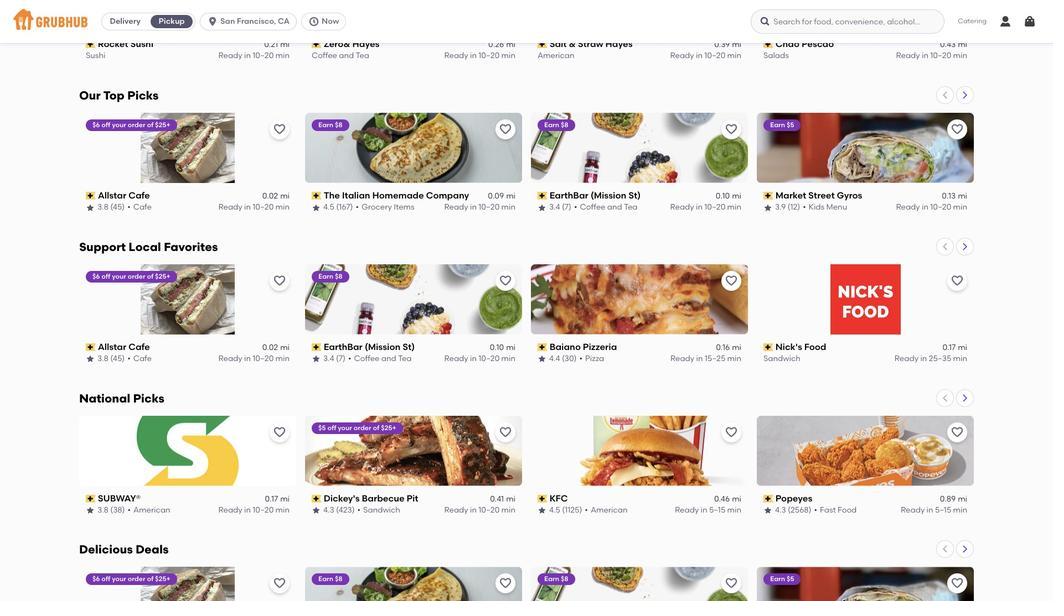 Task type: vqa. For each thing, say whether or not it's contained in the screenshot.
NW to the left
no



Task type: locate. For each thing, give the bounding box(es) containing it.
sandwich down nick's
[[764, 354, 801, 364]]

ready in 5–15 min down 0.46
[[675, 506, 741, 516]]

order for first allstar cafe logo from the bottom
[[128, 576, 145, 584]]

1 vertical spatial allstar
[[98, 342, 126, 353]]

0 horizontal spatial 0.10
[[490, 343, 504, 353]]

$8 for the middle earthbar (mission st) logo
[[335, 273, 342, 281]]

earthbar
[[550, 190, 588, 201], [324, 342, 363, 353]]

1 horizontal spatial 4.3
[[775, 506, 786, 516]]

2 market street gyros logo image from the top
[[757, 568, 974, 602]]

2 the italian homemade company logo image from the top
[[305, 568, 522, 602]]

ready in 25–35 min
[[895, 354, 967, 364]]

kfc
[[550, 494, 568, 504]]

star icon image
[[86, 203, 95, 212], [312, 203, 321, 212], [538, 203, 546, 212], [764, 203, 772, 212], [86, 355, 95, 364], [312, 355, 321, 364], [538, 355, 546, 364], [86, 507, 95, 516], [312, 507, 321, 516], [538, 507, 546, 516], [764, 507, 772, 516]]

nick's food logo image
[[830, 264, 901, 335]]

subscription pass image for baiano pizzeria
[[538, 344, 547, 352]]

1 horizontal spatial 0.10
[[716, 192, 730, 201]]

star icon image for kfc logo
[[538, 507, 546, 516]]

1 vertical spatial 0.02
[[262, 343, 278, 353]]

2 3.8 (45) from the top
[[97, 354, 125, 364]]

hayes
[[352, 39, 380, 49], [605, 39, 633, 49]]

allstar for our
[[98, 190, 126, 201]]

1 vertical spatial $6
[[92, 273, 100, 281]]

subscription pass image for popeyes
[[764, 495, 773, 503]]

subway® logo image
[[79, 416, 296, 486]]

1 horizontal spatial (mission
[[591, 190, 626, 201]]

subscription pass image left zero&
[[312, 41, 322, 48]]

earn $8 for top earthbar (mission st) logo
[[544, 121, 568, 129]]

2 $6 off your order of $25+ from the top
[[92, 273, 170, 281]]

0 vertical spatial and
[[339, 51, 354, 61]]

1 (45) from the top
[[110, 203, 125, 212]]

1 horizontal spatial 0.17
[[943, 343, 956, 353]]

hayes up the coffee and tea
[[352, 39, 380, 49]]

your
[[112, 121, 126, 129], [112, 273, 126, 281], [338, 424, 352, 432], [112, 576, 126, 584]]

(423)
[[336, 506, 355, 516]]

1 horizontal spatial 3.4 (7)
[[549, 203, 571, 212]]

1 market street gyros logo image from the top
[[757, 113, 974, 183]]

2 4.3 from the left
[[775, 506, 786, 516]]

3.8 (45) up national
[[97, 354, 125, 364]]

4 caret left icon image from the top
[[941, 546, 950, 554]]

0.89
[[940, 495, 956, 504]]

2 vertical spatial $6 off your order of $25+
[[92, 576, 170, 584]]

2 allstar cafe logo image from the top
[[141, 264, 235, 335]]

save this restaurant image
[[273, 123, 286, 136], [499, 123, 512, 136], [725, 123, 738, 136], [273, 426, 286, 439], [725, 426, 738, 439], [951, 426, 964, 439], [273, 578, 286, 591], [499, 578, 512, 591]]

1 allstar from the top
[[98, 190, 126, 201]]

1 horizontal spatial tea
[[398, 354, 412, 364]]

of
[[147, 121, 153, 129], [147, 273, 153, 281], [373, 424, 379, 432], [147, 576, 153, 584]]

2 • american from the left
[[585, 506, 628, 516]]

0 vertical spatial allstar
[[98, 190, 126, 201]]

(7)
[[562, 203, 571, 212], [336, 354, 346, 364]]

min
[[276, 51, 290, 61], [501, 51, 515, 61], [727, 51, 741, 61], [953, 51, 967, 61], [276, 203, 290, 212], [501, 203, 515, 212], [727, 203, 741, 212], [953, 203, 967, 212], [276, 354, 290, 364], [501, 354, 515, 364], [727, 354, 741, 364], [953, 354, 967, 364], [276, 506, 290, 516], [501, 506, 515, 516], [727, 506, 741, 516], [953, 506, 967, 516]]

3.8 (45) for our
[[97, 203, 125, 212]]

1 horizontal spatial sandwich
[[764, 354, 801, 364]]

4 caret right icon image from the top
[[961, 546, 970, 554]]

2 caret right icon image from the top
[[961, 242, 970, 251]]

4.3 left (423)
[[323, 506, 334, 516]]

0 vertical spatial $5
[[787, 121, 794, 129]]

• american right "(1125)"
[[585, 506, 628, 516]]

2 horizontal spatial and
[[607, 203, 622, 212]]

ca
[[278, 17, 290, 26]]

0 horizontal spatial 3.4
[[323, 354, 334, 364]]

3 caret left icon image from the top
[[941, 394, 950, 403]]

0 horizontal spatial and
[[339, 51, 354, 61]]

delivery
[[110, 17, 140, 26]]

3.8 up support
[[97, 203, 108, 212]]

subscription pass image left the "dickey's"
[[312, 495, 322, 503]]

0 vertical spatial 3.8 (45)
[[97, 203, 125, 212]]

1 caret right icon image from the top
[[961, 91, 970, 100]]

0 horizontal spatial food
[[804, 342, 826, 353]]

american right (38)
[[133, 506, 170, 516]]

1 hayes from the left
[[352, 39, 380, 49]]

earn $8 for first the italian homemade company logo from the bottom of the page
[[318, 576, 342, 584]]

1 • cafe from the top
[[127, 203, 152, 212]]

0 horizontal spatial american
[[133, 506, 170, 516]]

1 vertical spatial the italian homemade company logo image
[[305, 568, 522, 602]]

5–15 down 0.46
[[709, 506, 725, 516]]

0 horizontal spatial (mission
[[365, 342, 400, 353]]

0 vertical spatial allstar cafe
[[98, 190, 150, 201]]

allstar up support
[[98, 190, 126, 201]]

francisco,
[[237, 17, 276, 26]]

hayes right straw
[[605, 39, 633, 49]]

ready in 5–15 min down 0.89
[[901, 506, 967, 516]]

$6 down delicious
[[92, 576, 100, 584]]

sushi down rocket
[[86, 51, 105, 61]]

subscription pass image
[[538, 41, 547, 48], [86, 192, 96, 200], [312, 192, 322, 200], [538, 192, 547, 200], [86, 344, 96, 352], [312, 344, 322, 352], [538, 495, 547, 503]]

of for first allstar cafe logo from the bottom
[[147, 576, 153, 584]]

2 earn $5 from the top
[[770, 576, 794, 584]]

of for dickey's barbecue pit logo
[[373, 424, 379, 432]]

subscription pass image up salads
[[764, 41, 773, 48]]

1 vertical spatial • cafe
[[127, 354, 152, 364]]

0 horizontal spatial ready in 5–15 min
[[675, 506, 741, 516]]

2 0.02 mi from the top
[[262, 343, 290, 353]]

0 vertical spatial 0.10 mi
[[716, 192, 741, 201]]

caret right icon image for national picks
[[961, 394, 970, 403]]

pickup
[[159, 17, 185, 26]]

1 vertical spatial 0.02 mi
[[262, 343, 290, 353]]

ready in 5–15 min for kfc
[[675, 506, 741, 516]]

0.21 mi
[[264, 40, 290, 49]]

delicious
[[79, 543, 133, 557]]

0 horizontal spatial coffee
[[312, 51, 337, 61]]

earthbar (mission st) logo image
[[531, 113, 748, 183], [305, 264, 522, 335], [531, 568, 748, 602]]

3 caret right icon image from the top
[[961, 394, 970, 403]]

st)
[[629, 190, 641, 201], [403, 342, 415, 353]]

catering button
[[950, 9, 994, 34]]

$5 off your order of $25+
[[318, 424, 396, 432]]

3.8 up national
[[97, 354, 108, 364]]

(45)
[[110, 203, 125, 212], [110, 354, 125, 364]]

1 vertical spatial earthbar
[[324, 342, 363, 353]]

market
[[776, 190, 806, 201]]

3.8 (45) for support
[[97, 354, 125, 364]]

• coffee and tea for star icon for the middle earthbar (mission st) logo
[[348, 354, 412, 364]]

caret left icon image down 0.89
[[941, 546, 950, 554]]

• for allstar cafe logo associated with favorites
[[127, 354, 130, 364]]

0 vertical spatial (7)
[[562, 203, 571, 212]]

allstar up national
[[98, 342, 126, 353]]

popeyes logo image
[[757, 416, 974, 486]]

• cafe
[[127, 203, 152, 212], [127, 354, 152, 364]]

0 vertical spatial market street gyros logo image
[[757, 113, 974, 183]]

salt
[[550, 39, 567, 49]]

1 5–15 from the left
[[709, 506, 725, 516]]

2 horizontal spatial coffee
[[580, 203, 605, 212]]

$6
[[92, 121, 100, 129], [92, 273, 100, 281], [92, 576, 100, 584]]

0 vertical spatial sushi
[[130, 39, 153, 49]]

1 vertical spatial 3.8 (45)
[[97, 354, 125, 364]]

dickey's barbecue pit logo image
[[305, 416, 522, 486]]

• american
[[128, 506, 170, 516], [585, 506, 628, 516]]

1 3.8 (45) from the top
[[97, 203, 125, 212]]

• cafe up local
[[127, 203, 152, 212]]

1 $6 off your order of $25+ from the top
[[92, 121, 170, 129]]

4.3 for dickey's barbecue pit
[[323, 506, 334, 516]]

caret left icon image down 0.43
[[941, 91, 950, 100]]

caret right icon image down the 0.89 mi
[[961, 546, 970, 554]]

5–15 down 0.89
[[935, 506, 951, 516]]

(45) up national picks
[[110, 354, 125, 364]]

1 • american from the left
[[128, 506, 170, 516]]

(7) for star icon for the middle earthbar (mission st) logo
[[336, 354, 346, 364]]

• american for kfc
[[585, 506, 628, 516]]

1 vertical spatial 0.17 mi
[[265, 495, 290, 504]]

0 horizontal spatial • american
[[128, 506, 170, 516]]

nick's
[[776, 342, 802, 353]]

sandwich
[[764, 354, 801, 364], [363, 506, 400, 516]]

caret left icon image
[[941, 91, 950, 100], [941, 242, 950, 251], [941, 394, 950, 403], [941, 546, 950, 554]]

4.3 for popeyes
[[775, 506, 786, 516]]

1 vertical spatial 0.10 mi
[[490, 343, 515, 353]]

0 horizontal spatial earthbar
[[324, 342, 363, 353]]

2 3.8 from the top
[[97, 354, 108, 364]]

menu
[[826, 203, 847, 212]]

• for subway® logo
[[128, 506, 131, 516]]

1 horizontal spatial 0.17 mi
[[943, 343, 967, 353]]

$6 off your order of $25+ down local
[[92, 273, 170, 281]]

0 horizontal spatial tea
[[356, 51, 369, 61]]

4.5 down kfc
[[549, 506, 560, 516]]

0 vertical spatial • cafe
[[127, 203, 152, 212]]

$6 off your order of $25+
[[92, 121, 170, 129], [92, 273, 170, 281], [92, 576, 170, 584]]

(30)
[[562, 354, 577, 364]]

svg image
[[999, 15, 1012, 28], [1023, 15, 1037, 28], [207, 16, 218, 27], [308, 16, 320, 27]]

allstar cafe logo image
[[141, 113, 235, 183], [141, 264, 235, 335], [141, 568, 235, 602]]

2 caret left icon image from the top
[[941, 242, 950, 251]]

save this restaurant image
[[951, 123, 964, 136], [273, 274, 286, 288], [499, 274, 512, 288], [725, 274, 738, 288], [951, 274, 964, 288], [499, 426, 512, 439], [725, 578, 738, 591], [951, 578, 964, 591]]

subscription pass image left rocket
[[86, 41, 96, 48]]

company
[[426, 190, 469, 201]]

baiano pizzeria  logo image
[[531, 264, 748, 335]]

0 vertical spatial 3.8
[[97, 203, 108, 212]]

1 0.02 mi from the top
[[262, 192, 290, 201]]

1 horizontal spatial ready in 5–15 min
[[901, 506, 967, 516]]

0.17
[[943, 343, 956, 353], [265, 495, 278, 504]]

2 (45) from the top
[[110, 354, 125, 364]]

1 vertical spatial sushi
[[86, 51, 105, 61]]

0.17 mi
[[943, 343, 967, 353], [265, 495, 290, 504]]

subscription pass image left the subway®
[[86, 495, 96, 503]]

• for allstar cafe logo for picks
[[127, 203, 130, 212]]

1 horizontal spatial 3.4
[[549, 203, 560, 212]]

1 4.3 from the left
[[323, 506, 334, 516]]

save this restaurant image for first market street gyros logo from the bottom
[[951, 578, 964, 591]]

earthbar for star icon for top earthbar (mission st) logo
[[550, 190, 588, 201]]

save this restaurant button
[[270, 119, 290, 139], [496, 119, 515, 139], [721, 119, 741, 139], [947, 119, 967, 139], [270, 271, 290, 291], [496, 271, 515, 291], [721, 271, 741, 291], [947, 271, 967, 291], [270, 423, 290, 443], [496, 423, 515, 443], [721, 423, 741, 443], [947, 423, 967, 443], [270, 574, 290, 594], [496, 574, 515, 594], [721, 574, 741, 594], [947, 574, 967, 594]]

2 allstar cafe from the top
[[98, 342, 150, 353]]

subscription pass image left nick's
[[764, 344, 773, 352]]

1 ready in 5–15 min from the left
[[675, 506, 741, 516]]

$6 down support
[[92, 273, 100, 281]]

1 horizontal spatial earthbar (mission st)
[[550, 190, 641, 201]]

off
[[101, 121, 110, 129], [101, 273, 110, 281], [327, 424, 336, 432], [101, 576, 110, 584]]

off for allstar cafe logo associated with favorites
[[101, 273, 110, 281]]

0 vertical spatial earn $5
[[770, 121, 794, 129]]

0 vertical spatial (45)
[[110, 203, 125, 212]]

coffee and tea
[[312, 51, 369, 61]]

2 0.02 from the top
[[262, 343, 278, 353]]

allstar
[[98, 190, 126, 201], [98, 342, 126, 353]]

1 3.8 from the top
[[97, 203, 108, 212]]

subscription pass image
[[86, 41, 96, 48], [312, 41, 322, 48], [764, 41, 773, 48], [764, 192, 773, 200], [538, 344, 547, 352], [764, 344, 773, 352], [86, 495, 96, 503], [312, 495, 322, 503], [764, 495, 773, 503]]

1 horizontal spatial • american
[[585, 506, 628, 516]]

dickey's
[[324, 494, 360, 504]]

1 allstar cafe from the top
[[98, 190, 150, 201]]

caret right icon image
[[961, 91, 970, 100], [961, 242, 970, 251], [961, 394, 970, 403], [961, 546, 970, 554]]

0.46
[[714, 495, 730, 504]]

pickup button
[[148, 13, 195, 30]]

1 vertical spatial allstar cafe
[[98, 342, 150, 353]]

pizza
[[585, 354, 604, 364]]

1 horizontal spatial • coffee and tea
[[574, 203, 638, 212]]

$6 for support
[[92, 273, 100, 281]]

0 vertical spatial 0.02 mi
[[262, 192, 290, 201]]

0 horizontal spatial 4.5
[[323, 203, 334, 212]]

• pizza
[[579, 354, 604, 364]]

american right "(1125)"
[[591, 506, 628, 516]]

0.17 mi for nick's food
[[943, 343, 967, 353]]

your for allstar cafe logo associated with favorites
[[112, 273, 126, 281]]

market street gyros logo image
[[757, 113, 974, 183], [757, 568, 974, 602]]

0 vertical spatial sandwich
[[764, 354, 801, 364]]

0 vertical spatial tea
[[356, 51, 369, 61]]

$6 off your order of $25+ for top
[[92, 121, 170, 129]]

earn $5
[[770, 121, 794, 129], [770, 576, 794, 584]]

subscription pass image for subway®
[[86, 495, 96, 503]]

0 vertical spatial 3.4 (7)
[[549, 203, 571, 212]]

save this restaurant image for the middle earthbar (mission st) logo
[[499, 274, 512, 288]]

0 vertical spatial 3.4
[[549, 203, 560, 212]]

0 horizontal spatial earthbar (mission st)
[[324, 342, 415, 353]]

earn $8
[[318, 121, 342, 129], [544, 121, 568, 129], [318, 273, 342, 281], [318, 576, 342, 584], [544, 576, 568, 584]]

1 horizontal spatial and
[[381, 354, 396, 364]]

0 vertical spatial earthbar (mission st)
[[550, 190, 641, 201]]

(mission
[[591, 190, 626, 201], [365, 342, 400, 353]]

0 vertical spatial allstar cafe logo image
[[141, 113, 235, 183]]

local
[[129, 240, 161, 254]]

svg image inside san francisco, ca button
[[207, 16, 218, 27]]

2 vertical spatial coffee
[[354, 354, 380, 364]]

food right fast
[[838, 506, 857, 516]]

1 horizontal spatial 4.5
[[549, 506, 560, 516]]

picks
[[127, 88, 159, 102], [133, 392, 164, 406]]

0 vertical spatial 0.17 mi
[[943, 343, 967, 353]]

2 allstar from the top
[[98, 342, 126, 353]]

$6 off your order of $25+ down delicious deals
[[92, 576, 170, 584]]

3 3.8 from the top
[[97, 506, 108, 516]]

american
[[538, 51, 575, 61], [133, 506, 170, 516], [591, 506, 628, 516]]

0 vertical spatial $6 off your order of $25+
[[92, 121, 170, 129]]

2 vertical spatial tea
[[398, 354, 412, 364]]

1 caret left icon image from the top
[[941, 91, 950, 100]]

main navigation navigation
[[0, 0, 1053, 43]]

american down salt
[[538, 51, 575, 61]]

0 vertical spatial st)
[[629, 190, 641, 201]]

• cafe up national picks
[[127, 354, 152, 364]]

allstar cafe
[[98, 190, 150, 201], [98, 342, 150, 353]]

2 vertical spatial 3.8
[[97, 506, 108, 516]]

san
[[220, 17, 235, 26]]

1 vertical spatial (7)
[[336, 354, 346, 364]]

4.3 down 'popeyes'
[[775, 506, 786, 516]]

1 $6 from the top
[[92, 121, 100, 129]]

0.17 for nick's food
[[943, 343, 956, 353]]

2 vertical spatial allstar cafe logo image
[[141, 568, 235, 602]]

Search for food, convenience, alcohol... search field
[[751, 9, 945, 34]]

the italian homemade company logo image
[[305, 113, 522, 183], [305, 568, 522, 602]]

caret left icon image down the 25–35
[[941, 394, 950, 403]]

$8 for top earthbar (mission st) logo
[[561, 121, 568, 129]]

1 vertical spatial • coffee and tea
[[348, 354, 412, 364]]

caret right icon image down ready in 25–35 min
[[961, 394, 970, 403]]

earn $5 for first market street gyros logo from the bottom
[[770, 576, 794, 584]]

0.10 mi for the middle earthbar (mission st) logo
[[490, 343, 515, 353]]

national picks
[[79, 392, 164, 406]]

earthbar (mission st) for star icon for the middle earthbar (mission st) logo
[[324, 342, 415, 353]]

1 0.02 from the top
[[262, 192, 278, 201]]

4.5 (167)
[[323, 203, 353, 212]]

(2568)
[[788, 506, 811, 516]]

caret left icon image down 0.13 at the right
[[941, 242, 950, 251]]

food right nick's
[[804, 342, 826, 353]]

0 horizontal spatial 4.3
[[323, 506, 334, 516]]

0 vertical spatial • coffee and tea
[[574, 203, 638, 212]]

1 vertical spatial 3.8
[[97, 354, 108, 364]]

3.8 (45) up support
[[97, 203, 125, 212]]

earthbar (mission st)
[[550, 190, 641, 201], [324, 342, 415, 353]]

0 horizontal spatial (7)
[[336, 354, 346, 364]]

0 horizontal spatial st)
[[403, 342, 415, 353]]

$6 off your order of $25+ down our top picks
[[92, 121, 170, 129]]

caret right icon image down 0.13 mi on the top right of the page
[[961, 242, 970, 251]]

picks right top
[[127, 88, 159, 102]]

$6 off your order of $25+ for local
[[92, 273, 170, 281]]

$25+ for first allstar cafe logo from the bottom
[[155, 576, 170, 584]]

• for popeyes logo
[[814, 506, 817, 516]]

subscription pass image left baiano
[[538, 344, 547, 352]]

1 horizontal spatial coffee
[[354, 354, 380, 364]]

0 vertical spatial 4.5
[[323, 203, 334, 212]]

1 vertical spatial 3.4
[[323, 354, 334, 364]]

sandwich down the barbecue
[[363, 506, 400, 516]]

1 vertical spatial sandwich
[[363, 506, 400, 516]]

0.46 mi
[[714, 495, 741, 504]]

(38)
[[110, 506, 125, 516]]

2 $6 from the top
[[92, 273, 100, 281]]

caret left icon image for delicious deals
[[941, 546, 950, 554]]

4.5 down "the"
[[323, 203, 334, 212]]

subscription pass image left 'popeyes'
[[764, 495, 773, 503]]

• american for subway®
[[128, 506, 170, 516]]

mi
[[280, 40, 290, 49], [506, 40, 515, 49], [732, 40, 741, 49], [958, 40, 967, 49], [280, 192, 290, 201], [506, 192, 515, 201], [732, 192, 741, 201], [958, 192, 967, 201], [280, 343, 290, 353], [506, 343, 515, 353], [732, 343, 741, 353], [958, 343, 967, 353], [280, 495, 290, 504], [506, 495, 515, 504], [732, 495, 741, 504], [958, 495, 967, 504]]

4.5 for kfc
[[549, 506, 560, 516]]

sushi down delivery button
[[130, 39, 153, 49]]

10–20
[[253, 51, 274, 61], [479, 51, 500, 61], [704, 51, 725, 61], [930, 51, 951, 61], [253, 203, 274, 212], [479, 203, 500, 212], [704, 203, 725, 212], [930, 203, 951, 212], [253, 354, 274, 364], [479, 354, 500, 364], [253, 506, 274, 516], [479, 506, 500, 516]]

2 5–15 from the left
[[935, 506, 951, 516]]

• cafe for local
[[127, 354, 152, 364]]

1 vertical spatial $6 off your order of $25+
[[92, 273, 170, 281]]

caret right icon image down 0.43 mi
[[961, 91, 970, 100]]

$6 down our
[[92, 121, 100, 129]]

ready in 5–15 min
[[675, 506, 741, 516], [901, 506, 967, 516]]

0.10
[[716, 192, 730, 201], [490, 343, 504, 353]]

save this restaurant image for 1st market street gyros logo from the top
[[951, 123, 964, 136]]

1 earn $5 from the top
[[770, 121, 794, 129]]

• american right (38)
[[128, 506, 170, 516]]

2 ready in 5–15 min from the left
[[901, 506, 967, 516]]

0 horizontal spatial sandwich
[[363, 506, 400, 516]]

3.8 left (38)
[[97, 506, 108, 516]]

4.3
[[323, 506, 334, 516], [775, 506, 786, 516]]

1 allstar cafe logo image from the top
[[141, 113, 235, 183]]

• kids menu
[[803, 203, 847, 212]]

2 • cafe from the top
[[127, 354, 152, 364]]

subscription pass image left the "market"
[[764, 192, 773, 200]]

3.9 (12)
[[775, 203, 800, 212]]

2 horizontal spatial american
[[591, 506, 628, 516]]

3 $6 from the top
[[92, 576, 100, 584]]

$25+
[[155, 121, 170, 129], [155, 273, 170, 281], [381, 424, 396, 432], [155, 576, 170, 584]]

picks right national
[[133, 392, 164, 406]]

1 vertical spatial st)
[[403, 342, 415, 353]]

(45) up support
[[110, 203, 125, 212]]

0.09
[[488, 192, 504, 201]]

$25+ for allstar cafe logo associated with favorites
[[155, 273, 170, 281]]

1 vertical spatial allstar cafe logo image
[[141, 264, 235, 335]]

5–15
[[709, 506, 725, 516], [935, 506, 951, 516]]

0 vertical spatial earthbar
[[550, 190, 588, 201]]

earn $8 for the bottom earthbar (mission st) logo
[[544, 576, 568, 584]]

1 vertical spatial market street gyros logo image
[[757, 568, 974, 602]]



Task type: describe. For each thing, give the bounding box(es) containing it.
0.16
[[716, 343, 730, 353]]

off for first allstar cafe logo from the bottom
[[101, 576, 110, 584]]

dickey's barbecue pit
[[324, 494, 418, 504]]

rocket
[[98, 39, 128, 49]]

star icon image for baiano pizzeria  logo
[[538, 355, 546, 364]]

tea for top earthbar (mission st) logo
[[624, 203, 638, 212]]

coffee for the middle earthbar (mission st) logo
[[354, 354, 380, 364]]

delivery button
[[102, 13, 148, 30]]

street
[[808, 190, 835, 201]]

$5 for 1st market street gyros logo from the top
[[787, 121, 794, 129]]

zero& hayes
[[324, 39, 380, 49]]

your for dickey's barbecue pit logo
[[338, 424, 352, 432]]

0.43
[[940, 40, 956, 49]]

star icon image for the middle earthbar (mission st) logo
[[312, 355, 321, 364]]

order for allstar cafe logo associated with favorites
[[128, 273, 145, 281]]

kids
[[809, 203, 825, 212]]

kfc logo image
[[531, 416, 748, 486]]

subway®
[[98, 494, 141, 504]]

• cafe for top
[[127, 203, 152, 212]]

star icon image for dickey's barbecue pit logo
[[312, 507, 321, 516]]

your for first allstar cafe logo from the bottom
[[112, 576, 126, 584]]

star icon image for allstar cafe logo associated with favorites
[[86, 355, 95, 364]]

1 vertical spatial 3.4 (7)
[[323, 354, 346, 364]]

off for dickey's barbecue pit logo
[[327, 424, 336, 432]]

1 vertical spatial picks
[[133, 392, 164, 406]]

• coffee and tea for star icon for top earthbar (mission st) logo
[[574, 203, 638, 212]]

gyros
[[837, 190, 862, 201]]

2 vertical spatial and
[[381, 354, 396, 364]]

grocery
[[362, 203, 392, 212]]

$8 for the bottom earthbar (mission st) logo
[[561, 576, 568, 584]]

2 hayes from the left
[[605, 39, 633, 49]]

subscription pass image for zero& hayes
[[312, 41, 322, 48]]

3 $6 off your order of $25+ from the top
[[92, 576, 170, 584]]

0.10 mi for top earthbar (mission st) logo
[[716, 192, 741, 201]]

american for subway®
[[133, 506, 170, 516]]

pizzeria
[[583, 342, 617, 353]]

items
[[394, 203, 414, 212]]

0.13 mi
[[942, 192, 967, 201]]

our top picks
[[79, 88, 159, 102]]

homemade
[[372, 190, 424, 201]]

3 allstar cafe logo image from the top
[[141, 568, 235, 602]]

1 the italian homemade company logo image from the top
[[305, 113, 522, 183]]

0.26 mi
[[488, 40, 515, 49]]

4.4
[[549, 354, 560, 364]]

san francisco, ca button
[[200, 13, 301, 30]]

5–15 for popeyes
[[935, 506, 951, 516]]

support
[[79, 240, 126, 254]]

25–35
[[929, 354, 951, 364]]

earn $5 for 1st market street gyros logo from the top
[[770, 121, 794, 129]]

the italian homemade company
[[324, 190, 469, 201]]

(45) for top
[[110, 203, 125, 212]]

0 horizontal spatial sushi
[[86, 51, 105, 61]]

1 vertical spatial food
[[838, 506, 857, 516]]

0 vertical spatial earthbar (mission st) logo image
[[531, 113, 748, 183]]

• for baiano pizzeria  logo
[[579, 354, 582, 364]]

zero&
[[324, 39, 350, 49]]

nick's food
[[776, 342, 826, 353]]

favorites
[[164, 240, 218, 254]]

our
[[79, 88, 101, 102]]

star icon image for top earthbar (mission st) logo
[[538, 203, 546, 212]]

0.41 mi
[[490, 495, 515, 504]]

0.26
[[488, 40, 504, 49]]

• grocery items
[[356, 203, 414, 212]]

subscription pass image for chao pescao
[[764, 41, 773, 48]]

2 vertical spatial earthbar (mission st) logo image
[[531, 568, 748, 602]]

tea for the middle earthbar (mission st) logo
[[398, 354, 412, 364]]

4.5 (1125)
[[549, 506, 582, 516]]

baiano
[[550, 342, 581, 353]]

caret right icon image for delicious deals
[[961, 546, 970, 554]]

ready in 5–15 min for popeyes
[[901, 506, 967, 516]]

0.39 mi
[[714, 40, 741, 49]]

&
[[569, 39, 576, 49]]

caret left icon image for support local favorites
[[941, 242, 950, 251]]

1 vertical spatial (mission
[[365, 342, 400, 353]]

4.3 (423)
[[323, 506, 355, 516]]

0.02 for favorites
[[262, 343, 278, 353]]

catering
[[958, 17, 987, 25]]

chao pescao
[[776, 39, 834, 49]]

now
[[322, 17, 339, 26]]

pescao
[[802, 39, 834, 49]]

earthbar for star icon for the middle earthbar (mission st) logo
[[324, 342, 363, 353]]

0.17 mi for subway®
[[265, 495, 290, 504]]

subscription pass image for nick's food
[[764, 344, 773, 352]]

ready in 15–25 min
[[670, 354, 741, 364]]

0 vertical spatial picks
[[127, 88, 159, 102]]

3.8 (38)
[[97, 506, 125, 516]]

0.16 mi
[[716, 343, 741, 353]]

• for kfc logo
[[585, 506, 588, 516]]

star icon image for popeyes logo
[[764, 507, 772, 516]]

of for allstar cafe logo for picks
[[147, 121, 153, 129]]

svg image
[[760, 16, 771, 27]]

caret left icon image for national picks
[[941, 394, 950, 403]]

popeyes
[[776, 494, 812, 504]]

american for kfc
[[591, 506, 628, 516]]

earn $8 for the middle earthbar (mission st) logo
[[318, 273, 342, 281]]

salt & straw hayes
[[550, 39, 633, 49]]

support local favorites
[[79, 240, 218, 254]]

svg image inside now button
[[308, 16, 320, 27]]

caret left icon image for our top picks
[[941, 91, 950, 100]]

0.09 mi
[[488, 192, 515, 201]]

$25+ for dickey's barbecue pit logo
[[381, 424, 396, 432]]

• for 1st market street gyros logo from the top
[[803, 203, 806, 212]]

$25+ for allstar cafe logo for picks
[[155, 121, 170, 129]]

allstar cafe logo image for picks
[[141, 113, 235, 183]]

order for dickey's barbecue pit logo
[[354, 424, 371, 432]]

0 vertical spatial (mission
[[591, 190, 626, 201]]

barbecue
[[362, 494, 404, 504]]

4.5 for the italian homemade company
[[323, 203, 334, 212]]

3.8 for favorites
[[97, 354, 108, 364]]

• sandwich
[[357, 506, 400, 516]]

earthbar (mission st) for star icon for top earthbar (mission st) logo
[[550, 190, 641, 201]]

rocket sushi
[[98, 39, 153, 49]]

the
[[324, 190, 340, 201]]

pit
[[407, 494, 418, 504]]

0.02 for picks
[[262, 192, 278, 201]]

$6 for our
[[92, 121, 100, 129]]

caret right icon image for support local favorites
[[961, 242, 970, 251]]

1 vertical spatial earthbar (mission st) logo image
[[305, 264, 522, 335]]

allstar cafe for top
[[98, 190, 150, 201]]

0.17 for subway®
[[265, 495, 278, 504]]

• for dickey's barbecue pit logo
[[357, 506, 361, 516]]

star icon image for allstar cafe logo for picks
[[86, 203, 95, 212]]

1 vertical spatial $5
[[318, 424, 326, 432]]

national
[[79, 392, 130, 406]]

save this restaurant image for allstar cafe logo associated with favorites
[[273, 274, 286, 288]]

italian
[[342, 190, 370, 201]]

1 horizontal spatial st)
[[629, 190, 641, 201]]

earn $8 for first the italian homemade company logo
[[318, 121, 342, 129]]

market street gyros
[[776, 190, 862, 201]]

allstar cafe for local
[[98, 342, 150, 353]]

star icon image for 1st market street gyros logo from the top
[[764, 203, 772, 212]]

order for allstar cafe logo for picks
[[128, 121, 145, 129]]

delicious deals
[[79, 543, 169, 557]]

0.02 mi for support local favorites
[[262, 343, 290, 353]]

4.4 (30)
[[549, 354, 577, 364]]

4.3 (2568)
[[775, 506, 811, 516]]

0 vertical spatial food
[[804, 342, 826, 353]]

3.8 for picks
[[97, 203, 108, 212]]

deals
[[136, 543, 169, 557]]

(7) for star icon for top earthbar (mission st) logo
[[562, 203, 571, 212]]

top
[[103, 88, 125, 102]]

subscription pass image for dickey's barbecue pit
[[312, 495, 322, 503]]

0.41
[[490, 495, 504, 504]]

(167)
[[336, 203, 353, 212]]

(1125)
[[562, 506, 582, 516]]

save this restaurant image for the bottom earthbar (mission st) logo
[[725, 578, 738, 591]]

allstar cafe logo image for favorites
[[141, 264, 235, 335]]

3.9
[[775, 203, 786, 212]]

0 vertical spatial coffee
[[312, 51, 337, 61]]

• fast food
[[814, 506, 857, 516]]

0.39
[[714, 40, 730, 49]]

1 vertical spatial and
[[607, 203, 622, 212]]

chao
[[776, 39, 800, 49]]

0.43 mi
[[940, 40, 967, 49]]

straw
[[578, 39, 603, 49]]

fast
[[820, 506, 836, 516]]

san francisco, ca
[[220, 17, 290, 26]]

0.21
[[264, 40, 278, 49]]

caret right icon image for our top picks
[[961, 91, 970, 100]]

1 horizontal spatial american
[[538, 51, 575, 61]]

baiano pizzeria
[[550, 342, 617, 353]]

salads
[[764, 51, 789, 61]]

your for allstar cafe logo for picks
[[112, 121, 126, 129]]

1 horizontal spatial sushi
[[130, 39, 153, 49]]

subscription pass image for rocket sushi
[[86, 41, 96, 48]]

subscription pass image for market street gyros
[[764, 192, 773, 200]]

(12)
[[788, 203, 800, 212]]



